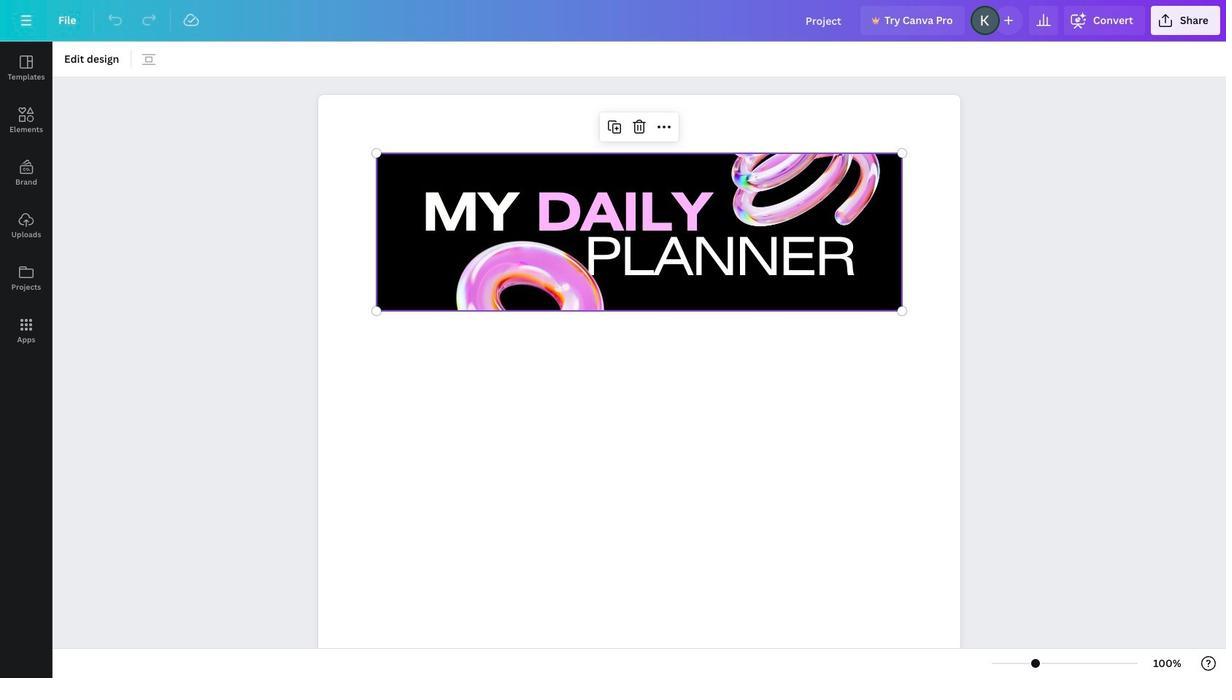 Task type: vqa. For each thing, say whether or not it's contained in the screenshot.
Message preferences link
no



Task type: locate. For each thing, give the bounding box(es) containing it.
None text field
[[318, 87, 961, 678]]

main menu bar
[[0, 0, 1227, 42]]



Task type: describe. For each thing, give the bounding box(es) containing it.
Design title text field
[[794, 6, 855, 35]]

side panel tab list
[[0, 42, 53, 357]]

Zoom button
[[1144, 652, 1192, 675]]



